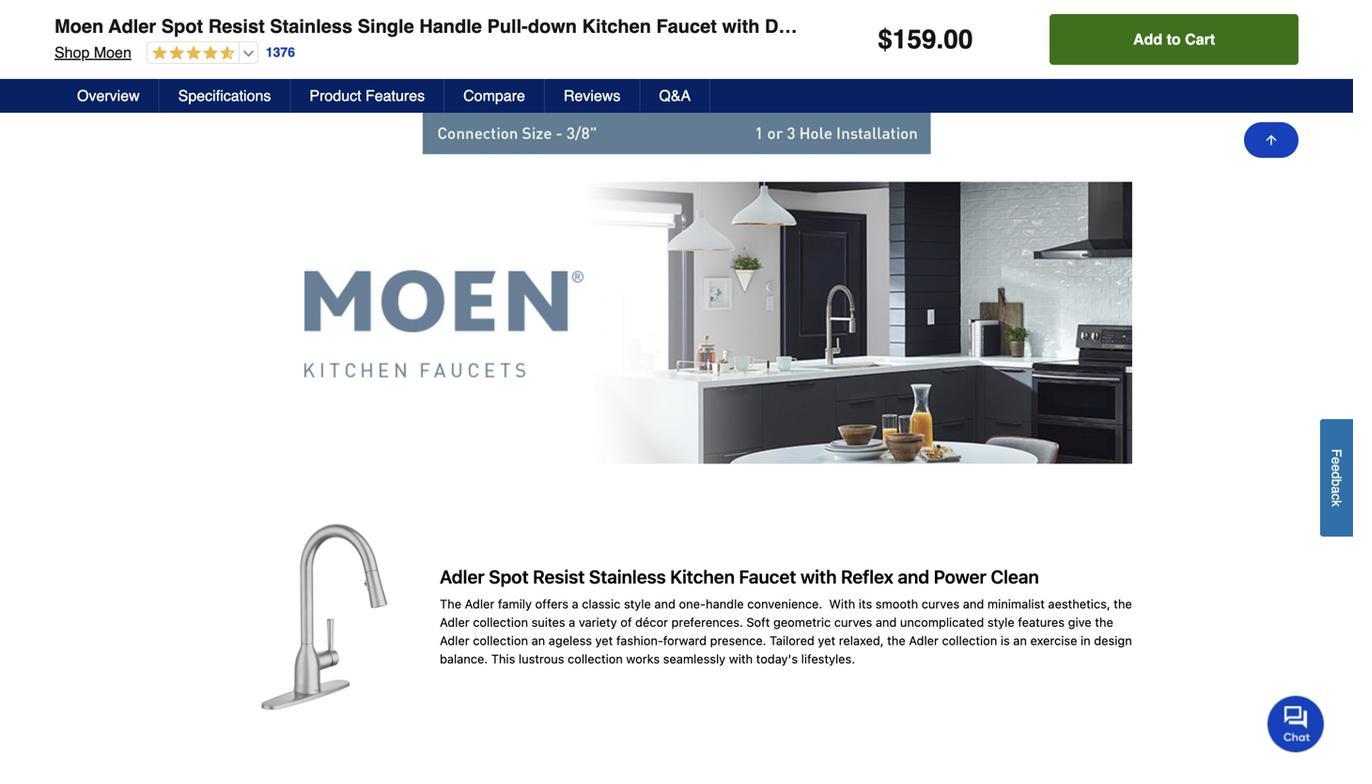Task type: vqa. For each thing, say whether or not it's contained in the screenshot.
halloween wreaths inside the Table of Contents element
no



Task type: describe. For each thing, give the bounding box(es) containing it.
spot
[[161, 16, 203, 37]]

specifications
[[178, 87, 271, 104]]

d
[[1330, 472, 1345, 479]]

reviews button
[[545, 79, 641, 113]]

1 e from the top
[[1330, 457, 1345, 464]]

arrow up image
[[1265, 133, 1280, 148]]

stainless
[[270, 16, 353, 37]]

f e e d b a c k
[[1330, 449, 1345, 507]]

2 e from the top
[[1330, 464, 1345, 472]]

product
[[310, 87, 362, 104]]

overview button
[[58, 79, 160, 113]]

handle
[[420, 16, 482, 37]]

.
[[937, 24, 944, 55]]

single
[[358, 16, 414, 37]]

0 vertical spatial moen
[[55, 16, 104, 37]]

q&a button
[[641, 79, 711, 113]]

q&a
[[659, 87, 691, 104]]

1376
[[266, 45, 295, 60]]

moen adler spot resist stainless single handle pull-down kitchen faucet with deck plate
[[55, 16, 860, 37]]

cart
[[1186, 31, 1216, 48]]

k
[[1330, 500, 1345, 507]]

pull-
[[487, 16, 528, 37]]

$
[[878, 24, 893, 55]]

deck
[[765, 16, 810, 37]]

adler
[[109, 16, 156, 37]]

00
[[944, 24, 973, 55]]

to
[[1167, 31, 1182, 48]]

down
[[528, 16, 577, 37]]

faucet
[[657, 16, 717, 37]]

$ 159 . 00
[[878, 24, 973, 55]]

plate
[[816, 16, 860, 37]]

product features button
[[291, 79, 445, 113]]

add
[[1134, 31, 1163, 48]]

compare button
[[445, 79, 545, 113]]

1 vertical spatial moen
[[94, 44, 131, 61]]

shop
[[55, 44, 90, 61]]



Task type: locate. For each thing, give the bounding box(es) containing it.
c
[[1330, 494, 1345, 500]]

add to cart button
[[1050, 14, 1299, 65]]

a
[[1330, 486, 1345, 494]]

overview
[[77, 87, 140, 104]]

159
[[893, 24, 937, 55]]

moen down adler
[[94, 44, 131, 61]]

with
[[723, 16, 760, 37]]

compare
[[464, 87, 525, 104]]

f e e d b a c k button
[[1321, 419, 1354, 537]]

e up d
[[1330, 457, 1345, 464]]

moen up shop at left top
[[55, 16, 104, 37]]

b
[[1330, 479, 1345, 486]]

e
[[1330, 457, 1345, 464], [1330, 464, 1345, 472]]

resist
[[208, 16, 265, 37]]

4.6 stars image
[[147, 45, 235, 63]]

e up b
[[1330, 464, 1345, 472]]

specifications button
[[160, 79, 291, 113]]

add to cart
[[1134, 31, 1216, 48]]

kitchen
[[583, 16, 651, 37]]

shop moen
[[55, 44, 131, 61]]

f
[[1330, 449, 1345, 457]]

moen
[[55, 16, 104, 37], [94, 44, 131, 61]]

product features
[[310, 87, 425, 104]]

reviews
[[564, 87, 621, 104]]

chat invite button image
[[1268, 695, 1326, 753]]

features
[[366, 87, 425, 104]]



